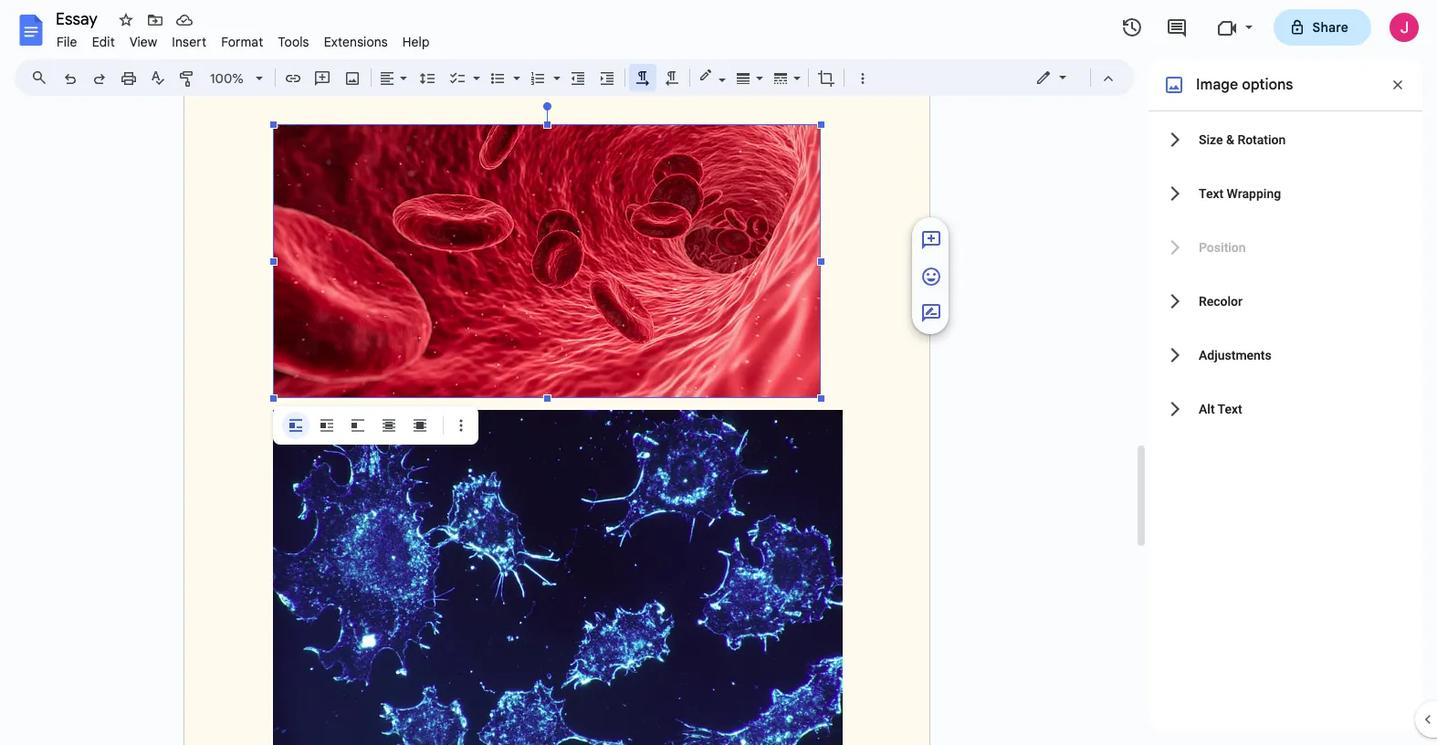 Task type: locate. For each thing, give the bounding box(es) containing it.
insert
[[172, 34, 207, 50]]

position tab
[[1149, 220, 1423, 274]]

mode and view toolbar
[[1022, 59, 1123, 96]]

size & rotation tab
[[1149, 112, 1423, 166]]

wrapping
[[1227, 186, 1281, 200]]

alt
[[1199, 401, 1215, 416]]

extensions menu item
[[317, 31, 395, 53]]

image
[[1196, 76, 1238, 94]]

line & paragraph spacing image
[[417, 65, 438, 90]]

text
[[1199, 186, 1224, 200], [1218, 401, 1242, 416]]

position
[[1199, 240, 1246, 254]]

option group inside image options application
[[282, 412, 434, 439]]

Zoom text field
[[205, 66, 249, 91]]

checklist menu image
[[468, 66, 480, 72]]

tools menu item
[[271, 31, 317, 53]]

format
[[221, 34, 263, 50]]

menu bar
[[49, 24, 437, 54]]

extensions
[[324, 34, 388, 50]]

bulleted list menu image
[[509, 66, 520, 72]]

adjustments
[[1199, 347, 1272, 362]]

adjustments tab
[[1149, 328, 1423, 382]]

1 vertical spatial text
[[1218, 401, 1242, 416]]

Wrap text radio
[[313, 412, 341, 439]]

Rename text field
[[49, 7, 108, 29]]

alt text tab
[[1149, 382, 1423, 436]]

image options section
[[1149, 59, 1423, 730]]

main toolbar
[[54, 0, 877, 518]]

text left wrapping
[[1199, 186, 1224, 200]]

toolbar
[[277, 412, 475, 439]]

rotation
[[1238, 132, 1286, 147]]

menu bar inside menu bar banner
[[49, 24, 437, 54]]

suggest edits image
[[920, 302, 942, 324]]

view
[[130, 34, 157, 50]]

0 vertical spatial text
[[1199, 186, 1224, 200]]

numbered list menu image
[[549, 66, 561, 72]]

text right alt
[[1218, 401, 1242, 416]]

option group
[[282, 412, 434, 439]]

menu bar containing file
[[49, 24, 437, 54]]

format menu item
[[214, 31, 271, 53]]

recolor
[[1199, 294, 1243, 308]]



Task type: vqa. For each thing, say whether or not it's contained in the screenshot.
option group
yes



Task type: describe. For each thing, give the bounding box(es) containing it.
recolor tab
[[1149, 274, 1423, 328]]

In line radio
[[282, 412, 310, 439]]

Break text radio
[[344, 412, 372, 439]]

edit menu item
[[85, 31, 122, 53]]

share
[[1313, 19, 1349, 36]]

text wrapping tab
[[1149, 166, 1423, 220]]

insert image image
[[342, 65, 363, 90]]

Zoom field
[[203, 65, 271, 92]]

image options application
[[0, 0, 1437, 745]]

Star checkbox
[[113, 7, 139, 33]]

options
[[1242, 76, 1293, 94]]

view menu item
[[122, 31, 165, 53]]

share button
[[1273, 9, 1371, 46]]

file
[[57, 34, 77, 50]]

size & rotation
[[1199, 132, 1286, 147]]

add comment image
[[920, 229, 942, 251]]

size
[[1199, 132, 1223, 147]]

tools
[[278, 34, 309, 50]]

insert menu item
[[165, 31, 214, 53]]

help menu item
[[395, 31, 437, 53]]

add emoji reaction image
[[920, 266, 942, 288]]

file menu item
[[49, 31, 85, 53]]

image options
[[1196, 76, 1293, 94]]

text wrapping
[[1199, 186, 1281, 200]]

&
[[1226, 132, 1234, 147]]

Menus field
[[23, 65, 63, 90]]

menu bar banner
[[0, 0, 1437, 745]]

Behind text radio
[[375, 412, 403, 439]]

alt text
[[1199, 401, 1242, 416]]

In front of text radio
[[406, 412, 434, 439]]

help
[[402, 34, 430, 50]]

edit
[[92, 34, 115, 50]]



